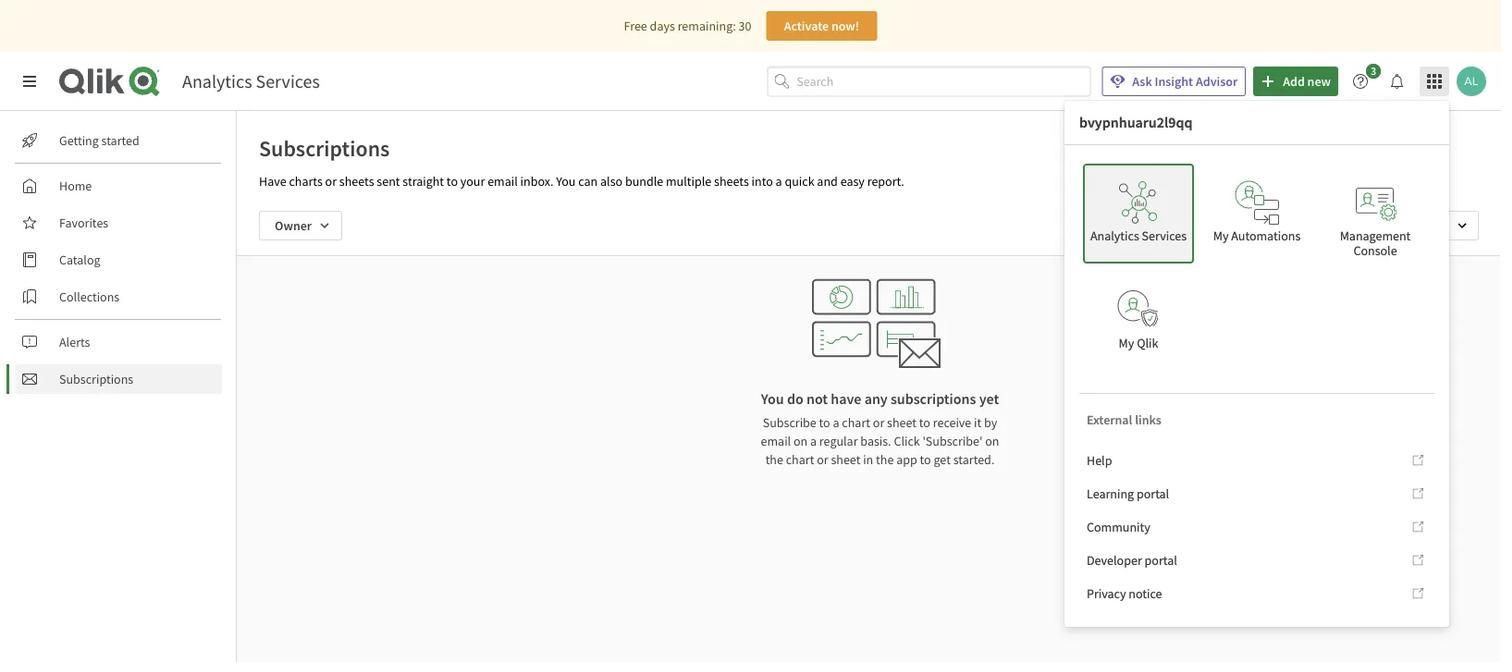 Task type: vqa. For each thing, say whether or not it's contained in the screenshot.
EXPLORE
no



Task type: locate. For each thing, give the bounding box(es) containing it.
2 sheets from the left
[[714, 173, 749, 190]]

the
[[765, 451, 783, 468], [876, 451, 894, 468]]

report.
[[867, 173, 904, 190]]

1 horizontal spatial you
[[761, 389, 784, 408]]

0 horizontal spatial on
[[793, 433, 808, 449]]

alerts link
[[15, 327, 222, 357]]

chart up regular
[[842, 414, 870, 431]]

email
[[488, 173, 518, 190], [761, 433, 791, 449]]

1 vertical spatial analytics
[[1090, 228, 1139, 244]]

you
[[556, 173, 576, 190], [761, 389, 784, 408]]

home
[[59, 178, 92, 194]]

portal for learning portal
[[1137, 486, 1169, 502]]

my for my automations
[[1213, 228, 1229, 244]]

yet
[[979, 389, 999, 408]]

navigation pane element
[[0, 118, 236, 401]]

1 horizontal spatial or
[[817, 451, 828, 468]]

or
[[325, 173, 337, 190], [873, 414, 884, 431], [817, 451, 828, 468]]

you left do
[[761, 389, 784, 408]]

sheets left sent
[[339, 173, 374, 190]]

0 vertical spatial a
[[776, 173, 782, 190]]

0 horizontal spatial a
[[776, 173, 782, 190]]

portal
[[1137, 486, 1169, 502], [1145, 552, 1177, 569]]

1 vertical spatial analytics services
[[1090, 228, 1187, 244]]

it
[[974, 414, 982, 431]]

a left regular
[[810, 433, 817, 449]]

analytics services inside analytics services button
[[1090, 228, 1187, 244]]

chart
[[842, 414, 870, 431], [786, 451, 814, 468]]

sheet up click
[[887, 414, 917, 431]]

sheet
[[887, 414, 917, 431], [831, 451, 860, 468]]

a right into
[[776, 173, 782, 190]]

on
[[793, 433, 808, 449], [985, 433, 999, 449]]

on down the subscribe
[[793, 433, 808, 449]]

services
[[256, 70, 320, 93], [1142, 228, 1187, 244]]

can
[[578, 173, 598, 190]]

chart down the subscribe
[[786, 451, 814, 468]]

2 vertical spatial a
[[810, 433, 817, 449]]

free
[[624, 18, 647, 34]]

0 horizontal spatial sheet
[[831, 451, 860, 468]]

my
[[1213, 228, 1229, 244], [1119, 335, 1134, 351]]

to up regular
[[819, 414, 830, 431]]

1 horizontal spatial analytics services
[[1090, 228, 1187, 244]]

1 vertical spatial a
[[833, 414, 839, 431]]

email right your
[[488, 173, 518, 190]]

1 vertical spatial email
[[761, 433, 791, 449]]

on down by
[[985, 433, 999, 449]]

0 vertical spatial email
[[488, 173, 518, 190]]

0 horizontal spatial analytics services
[[182, 70, 320, 93]]

0 vertical spatial chart
[[842, 414, 870, 431]]

1 vertical spatial chart
[[786, 451, 814, 468]]

portal up notice on the right bottom
[[1145, 552, 1177, 569]]

email down the subscribe
[[761, 433, 791, 449]]

developer portal
[[1087, 552, 1177, 569]]

0 vertical spatial or
[[325, 173, 337, 190]]

or up basis.
[[873, 414, 884, 431]]

a
[[776, 173, 782, 190], [833, 414, 839, 431], [810, 433, 817, 449]]

services inside button
[[1142, 228, 1187, 244]]

30
[[738, 18, 751, 34]]

2 horizontal spatial or
[[873, 414, 884, 431]]

0 horizontal spatial my
[[1119, 335, 1134, 351]]

subscriptions link
[[15, 364, 222, 394]]

your
[[460, 173, 485, 190]]

portal right learning
[[1137, 486, 1169, 502]]

collections
[[59, 289, 119, 305]]

1 vertical spatial services
[[1142, 228, 1187, 244]]

subscriptions
[[259, 134, 390, 162], [59, 371, 133, 388]]

sheet down regular
[[831, 451, 860, 468]]

remaining:
[[678, 18, 736, 34]]

0 vertical spatial subscriptions
[[259, 134, 390, 162]]

management
[[1340, 228, 1411, 244]]

learning portal
[[1087, 486, 1169, 502]]

0 horizontal spatial sheets
[[339, 173, 374, 190]]

alerts
[[59, 334, 90, 351]]

external
[[1087, 412, 1132, 428]]

the right in
[[876, 451, 894, 468]]

0 vertical spatial analytics services
[[182, 70, 320, 93]]

have
[[259, 173, 286, 190]]

1 horizontal spatial the
[[876, 451, 894, 468]]

1 horizontal spatial on
[[985, 433, 999, 449]]

sheets left into
[[714, 173, 749, 190]]

0 vertical spatial portal
[[1137, 486, 1169, 502]]

a up regular
[[833, 414, 839, 431]]

1 vertical spatial portal
[[1145, 552, 1177, 569]]

1 sheets from the left
[[339, 173, 374, 190]]

external links
[[1087, 412, 1161, 428]]

2 vertical spatial or
[[817, 451, 828, 468]]

the down the subscribe
[[765, 451, 783, 468]]

1 vertical spatial or
[[873, 414, 884, 431]]

console
[[1353, 242, 1397, 259]]

favorites link
[[15, 208, 222, 238]]

now!
[[831, 18, 859, 34]]

my left "qlik"
[[1119, 335, 1134, 351]]

0 horizontal spatial email
[[488, 173, 518, 190]]

to
[[447, 173, 458, 190], [819, 414, 830, 431], [919, 414, 930, 431], [920, 451, 931, 468]]

1 horizontal spatial email
[[761, 433, 791, 449]]

my left automations
[[1213, 228, 1229, 244]]

0 horizontal spatial analytics
[[182, 70, 252, 93]]

collections link
[[15, 282, 222, 312]]

my qlik button
[[1083, 271, 1194, 371]]

0 horizontal spatial subscriptions
[[59, 371, 133, 388]]

analytics services
[[182, 70, 320, 93], [1090, 228, 1187, 244]]

analytics
[[182, 70, 252, 93], [1090, 228, 1139, 244]]

0 vertical spatial my
[[1213, 228, 1229, 244]]

privacy notice
[[1087, 585, 1162, 602]]

0 vertical spatial you
[[556, 173, 576, 190]]

1 horizontal spatial services
[[1142, 228, 1187, 244]]

1 vertical spatial subscriptions
[[59, 371, 133, 388]]

subscriptions up the charts
[[259, 134, 390, 162]]

bvypnhuaru2l9qq
[[1079, 113, 1193, 132]]

management console
[[1340, 228, 1411, 259]]

to left your
[[447, 173, 458, 190]]

filters region
[[237, 196, 1501, 255]]

receive
[[933, 414, 971, 431]]

1 horizontal spatial sheets
[[714, 173, 749, 190]]

close sidebar menu image
[[22, 74, 37, 89]]

links
[[1135, 412, 1161, 428]]

ask
[[1132, 73, 1152, 90]]

my automations
[[1213, 228, 1301, 244]]

inbox.
[[520, 173, 553, 190]]

0 horizontal spatial the
[[765, 451, 783, 468]]

privacy notice link
[[1079, 579, 1434, 609]]

0 vertical spatial services
[[256, 70, 320, 93]]

1 vertical spatial my
[[1119, 335, 1134, 351]]

or down regular
[[817, 451, 828, 468]]

subscriptions down alerts
[[59, 371, 133, 388]]

1 vertical spatial you
[[761, 389, 784, 408]]

1 horizontal spatial analytics
[[1090, 228, 1139, 244]]

in
[[863, 451, 873, 468]]

1 horizontal spatial chart
[[842, 414, 870, 431]]

quick
[[785, 173, 814, 190]]

catalog link
[[15, 245, 222, 275]]

you left can
[[556, 173, 576, 190]]

1 horizontal spatial sheet
[[887, 414, 917, 431]]

charts
[[289, 173, 323, 190]]

or right the charts
[[325, 173, 337, 190]]

analytics inside button
[[1090, 228, 1139, 244]]

1 horizontal spatial my
[[1213, 228, 1229, 244]]

Search text field
[[797, 66, 1091, 96]]

days
[[650, 18, 675, 34]]



Task type: describe. For each thing, give the bounding box(es) containing it.
multiple
[[666, 173, 711, 190]]

0 vertical spatial sheet
[[887, 414, 917, 431]]

my qlik
[[1119, 335, 1158, 351]]

2 on from the left
[[985, 433, 999, 449]]

started
[[101, 132, 139, 149]]

0 horizontal spatial chart
[[786, 451, 814, 468]]

getting started
[[59, 132, 139, 149]]

app
[[896, 451, 917, 468]]

do
[[787, 389, 803, 408]]

bundle
[[625, 173, 663, 190]]

you inside you do not have any subscriptions yet subscribe to a chart or sheet to receive it by email on a regular basis. click 'subscribe' on the chart or sheet in the app to get started.
[[761, 389, 784, 408]]

to down subscriptions
[[919, 414, 930, 431]]

catalog
[[59, 252, 100, 268]]

1 horizontal spatial subscriptions
[[259, 134, 390, 162]]

help
[[1087, 452, 1112, 469]]

email inside you do not have any subscriptions yet subscribe to a chart or sheet to receive it by email on a regular basis. click 'subscribe' on the chart or sheet in the app to get started.
[[761, 433, 791, 449]]

help link
[[1079, 446, 1434, 475]]

2 the from the left
[[876, 451, 894, 468]]

ask insight advisor
[[1132, 73, 1238, 90]]

'subscribe'
[[923, 433, 983, 449]]

not
[[806, 389, 828, 408]]

easy
[[840, 173, 865, 190]]

last sent image
[[1388, 211, 1479, 240]]

sent
[[377, 173, 400, 190]]

subscriptions
[[891, 389, 976, 408]]

advisor
[[1196, 73, 1238, 90]]

straight
[[403, 173, 444, 190]]

0 horizontal spatial or
[[325, 173, 337, 190]]

learning portal link
[[1079, 479, 1434, 509]]

privacy
[[1087, 585, 1126, 602]]

1 horizontal spatial a
[[810, 433, 817, 449]]

and
[[817, 173, 838, 190]]

1 on from the left
[[793, 433, 808, 449]]

0 vertical spatial analytics
[[182, 70, 252, 93]]

any
[[864, 389, 888, 408]]

subscriptions inside navigation pane element
[[59, 371, 133, 388]]

have
[[831, 389, 861, 408]]

home link
[[15, 171, 222, 201]]

searchbar element
[[767, 66, 1091, 96]]

getting
[[59, 132, 99, 149]]

qlik
[[1137, 335, 1158, 351]]

analytics services element
[[182, 70, 320, 93]]

you do not have any subscriptions yet subscribe to a chart or sheet to receive it by email on a regular basis. click 'subscribe' on the chart or sheet in the app to get started.
[[761, 389, 999, 468]]

management console button
[[1320, 164, 1431, 264]]

notice
[[1129, 585, 1162, 602]]

activate now! link
[[766, 11, 877, 41]]

get
[[934, 451, 951, 468]]

also
[[600, 173, 623, 190]]

1 the from the left
[[765, 451, 783, 468]]

subscribe
[[763, 414, 816, 431]]

activate now!
[[784, 18, 859, 34]]

0 horizontal spatial services
[[256, 70, 320, 93]]

learning
[[1087, 486, 1134, 502]]

developer
[[1087, 552, 1142, 569]]

my automations button
[[1201, 164, 1312, 264]]

ask insight advisor button
[[1102, 67, 1246, 96]]

basis.
[[860, 433, 891, 449]]

community
[[1087, 519, 1150, 535]]

started.
[[953, 451, 995, 468]]

insight
[[1155, 73, 1193, 90]]

by
[[984, 414, 997, 431]]

developer portal link
[[1079, 546, 1434, 575]]

0 horizontal spatial you
[[556, 173, 576, 190]]

2 horizontal spatial a
[[833, 414, 839, 431]]

free days remaining: 30
[[624, 18, 751, 34]]

1 vertical spatial sheet
[[831, 451, 860, 468]]

favorites
[[59, 215, 108, 231]]

analytics services button
[[1083, 164, 1194, 264]]

regular
[[819, 433, 858, 449]]

click
[[894, 433, 920, 449]]

my for my qlik
[[1119, 335, 1134, 351]]

community link
[[1079, 512, 1434, 542]]

automations
[[1231, 228, 1301, 244]]

have charts or sheets sent straight to your email inbox. you can also bundle multiple sheets into a quick and easy report.
[[259, 173, 904, 190]]

portal for developer portal
[[1145, 552, 1177, 569]]

getting started link
[[15, 126, 222, 155]]

into
[[751, 173, 773, 190]]

activate
[[784, 18, 829, 34]]

to left get
[[920, 451, 931, 468]]



